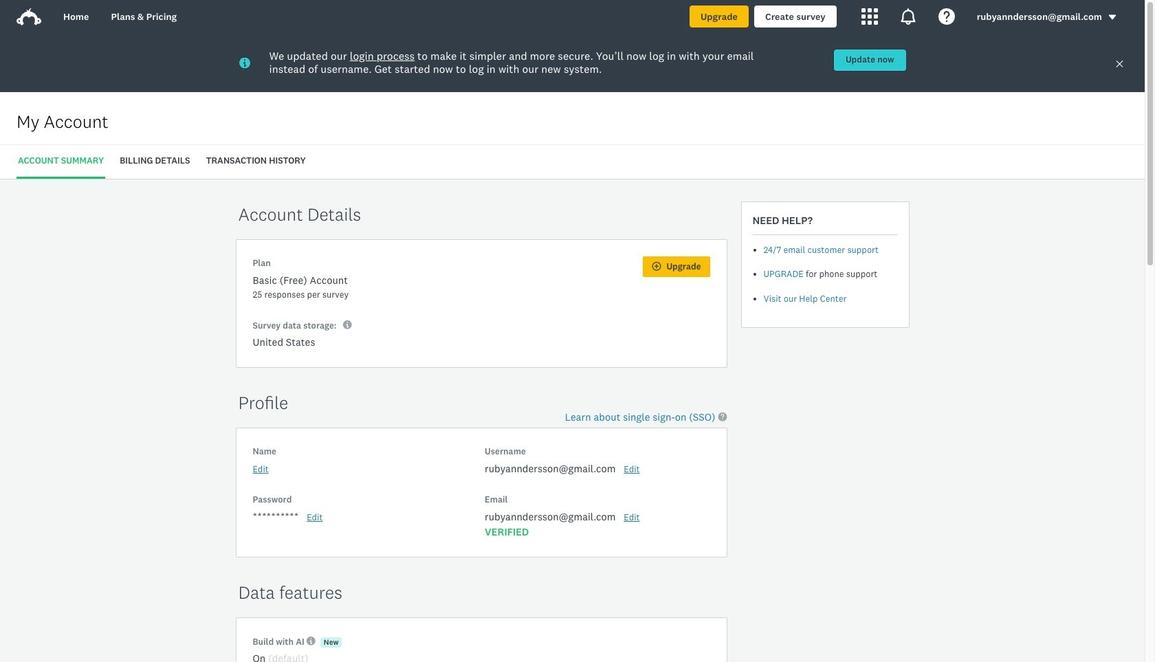 Task type: vqa. For each thing, say whether or not it's contained in the screenshot.
1st Lock image
no



Task type: describe. For each thing, give the bounding box(es) containing it.
dropdown arrow image
[[1108, 13, 1117, 22]]

1 products icon image from the left
[[861, 8, 878, 25]]

help icon image
[[938, 8, 955, 25]]

2 products icon image from the left
[[900, 8, 916, 25]]



Task type: locate. For each thing, give the bounding box(es) containing it.
products icon image
[[861, 8, 878, 25], [900, 8, 916, 25]]

x image
[[1115, 59, 1124, 68]]

0 horizontal spatial products icon image
[[861, 8, 878, 25]]

1 horizontal spatial products icon image
[[900, 8, 916, 25]]

surveymonkey logo image
[[17, 8, 41, 26]]



